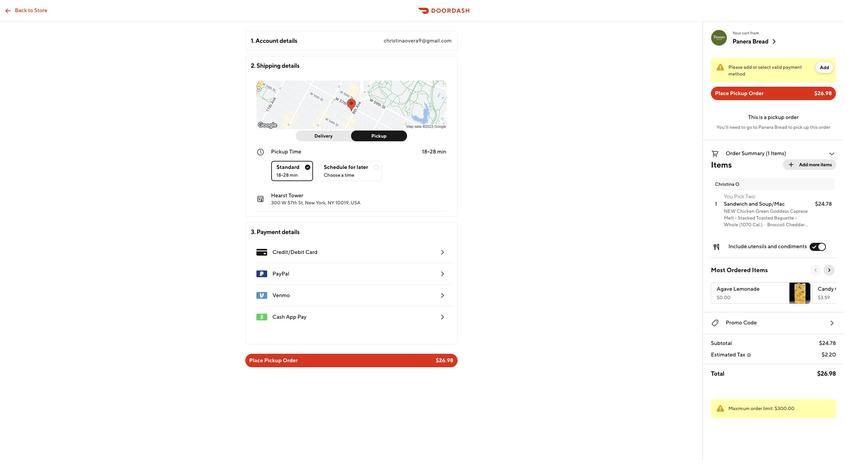 Task type: locate. For each thing, give the bounding box(es) containing it.
maximum order limit: $300.00
[[729, 406, 795, 411]]

order left limit:
[[752, 406, 763, 411]]

0 horizontal spatial min
[[290, 172, 298, 178]]

please add or select valid payment method
[[729, 64, 803, 77]]

0 vertical spatial 18–28
[[422, 148, 437, 155]]

this
[[811, 124, 819, 130]]

details up credit/debit
[[282, 228, 300, 235]]

0 vertical spatial order
[[749, 90, 764, 96]]

items
[[712, 160, 733, 169], [753, 266, 769, 274]]

0 vertical spatial min
[[438, 148, 447, 155]]

0 vertical spatial add new payment method image
[[439, 248, 447, 256]]

2 horizontal spatial order
[[820, 124, 831, 130]]

0 horizontal spatial a
[[342, 172, 344, 178]]

menu
[[251, 242, 452, 328]]

0 vertical spatial details
[[280, 37, 298, 44]]

1 horizontal spatial items
[[753, 266, 769, 274]]

order
[[786, 114, 800, 120], [820, 124, 831, 130], [752, 406, 763, 411]]

cheddar
[[787, 222, 806, 227]]

baguette down "goddess"
[[775, 215, 795, 221]]

order up 'pick'
[[786, 114, 800, 120]]

1 vertical spatial details
[[282, 62, 300, 69]]

- up cheddar
[[796, 215, 798, 221]]

this is a pickup order
[[749, 114, 800, 120]]

details
[[280, 37, 298, 44], [282, 62, 300, 69], [282, 228, 300, 235]]

ny
[[328, 200, 335, 205]]

2 add new payment method image from the top
[[439, 313, 447, 321]]

add inside add button
[[821, 65, 830, 70]]

1 vertical spatial and
[[769, 243, 778, 250]]

and
[[750, 201, 759, 207], [769, 243, 778, 250]]

0 horizontal spatial bread
[[753, 38, 769, 45]]

0 horizontal spatial baguette
[[725, 235, 745, 241]]

- right melt
[[736, 215, 738, 221]]

1 horizontal spatial min
[[438, 148, 447, 155]]

and right "utensils"
[[769, 243, 778, 250]]

add new payment method image
[[439, 291, 447, 300], [439, 313, 447, 321]]

0 vertical spatial place
[[716, 90, 730, 96]]

to left go
[[742, 124, 746, 130]]

$0.00
[[717, 295, 731, 300]]

details for 2. shipping details
[[282, 62, 300, 69]]

2 vertical spatial details
[[282, 228, 300, 235]]

a left 'time'
[[342, 172, 344, 178]]

need
[[730, 124, 741, 130]]

1 horizontal spatial order
[[727, 150, 741, 157]]

None radio
[[271, 161, 313, 181], [319, 161, 382, 181], [271, 161, 313, 181], [319, 161, 382, 181]]

1
[[716, 201, 718, 207]]

1 vertical spatial order
[[820, 124, 831, 130]]

option group
[[271, 155, 447, 181]]

$26.98
[[815, 90, 833, 96], [436, 357, 454, 364], [818, 370, 837, 377]]

a
[[765, 114, 768, 120], [342, 172, 344, 178]]

chicken
[[737, 208, 755, 214]]

next button of carousel image
[[827, 267, 833, 273]]

1 vertical spatial bread
[[775, 124, 788, 130]]

1 vertical spatial 18–28
[[277, 172, 289, 178]]

1 horizontal spatial panera
[[759, 124, 774, 130]]

add new payment method image
[[439, 248, 447, 256], [439, 270, 447, 278]]

christina
[[716, 181, 735, 187]]

place
[[716, 90, 730, 96], [249, 357, 263, 364]]

candy coo $3.59
[[819, 286, 845, 300]]

0 horizontal spatial order
[[283, 357, 298, 364]]

maximum order limit: $300.00 status
[[712, 399, 837, 418]]

1 vertical spatial 18–28 min
[[277, 172, 298, 178]]

1 horizontal spatial -
[[796, 215, 798, 221]]

1 vertical spatial place pickup order
[[249, 357, 298, 364]]

bread down pickup on the right top of the page
[[775, 124, 788, 130]]

baguette down soup
[[725, 235, 745, 241]]

bread
[[753, 38, 769, 45], [775, 124, 788, 130]]

include utensils and condiments
[[729, 243, 808, 250]]

to right go
[[754, 124, 758, 130]]

18–28
[[422, 148, 437, 155], [277, 172, 289, 178]]

2 add new payment method image from the top
[[439, 270, 447, 278]]

2 vertical spatial order
[[752, 406, 763, 411]]

0 vertical spatial baguette
[[775, 215, 795, 221]]

panera down cart
[[733, 38, 752, 45]]

details right 2. shipping
[[282, 62, 300, 69]]

add new payment method image for cash app pay
[[439, 313, 447, 321]]

status containing please add or select valid payment method
[[712, 58, 837, 83]]

cal.)
[[756, 235, 766, 241]]

0 horizontal spatial add
[[800, 162, 809, 167]]

delivery or pickup selector option group
[[296, 131, 407, 141]]

most
[[712, 266, 726, 274]]

1 vertical spatial add new payment method image
[[439, 313, 447, 321]]

pickup
[[731, 90, 748, 96], [372, 133, 387, 139], [271, 148, 288, 155], [264, 357, 282, 364]]

0 vertical spatial bread
[[753, 38, 769, 45]]

pick
[[735, 193, 745, 200]]

0 horizontal spatial and
[[750, 201, 759, 207]]

you'll
[[717, 124, 729, 130]]

pickup
[[769, 114, 785, 120]]

1 vertical spatial order
[[727, 150, 741, 157]]

0 vertical spatial a
[[765, 114, 768, 120]]

1 add new payment method image from the top
[[439, 291, 447, 300]]

2 horizontal spatial order
[[749, 90, 764, 96]]

2 vertical spatial order
[[283, 357, 298, 364]]

1 vertical spatial add
[[800, 162, 809, 167]]

0 vertical spatial place pickup order
[[716, 90, 764, 96]]

0 horizontal spatial place
[[249, 357, 263, 364]]

0 vertical spatial and
[[750, 201, 759, 207]]

agave
[[717, 286, 733, 292]]

$3.59
[[819, 295, 831, 300]]

1 horizontal spatial place pickup order
[[716, 90, 764, 96]]

tax
[[738, 351, 746, 358]]

1 vertical spatial $24.78
[[820, 340, 837, 346]]

18–28 min
[[422, 148, 447, 155], [277, 172, 298, 178]]

soup
[[725, 229, 736, 234]]

valid
[[773, 64, 783, 70]]

baguette
[[775, 215, 795, 221], [725, 235, 745, 241]]

0 vertical spatial panera
[[733, 38, 752, 45]]

melt
[[725, 215, 735, 221]]

status
[[712, 58, 837, 83]]

0 vertical spatial add
[[821, 65, 830, 70]]

1 vertical spatial add new payment method image
[[439, 270, 447, 278]]

Delivery radio
[[296, 131, 356, 141]]

1 horizontal spatial order
[[786, 114, 800, 120]]

0 horizontal spatial -
[[736, 215, 738, 221]]

maximum
[[729, 406, 751, 411]]

subtotal
[[712, 340, 733, 346]]

add new payment method image for venmo
[[439, 291, 447, 300]]

add inside add more items link
[[800, 162, 809, 167]]

cal.)  ·  broccoli
[[753, 222, 786, 227]]

estimated
[[712, 351, 737, 358]]

later
[[357, 164, 369, 170]]

a right 'is'
[[765, 114, 768, 120]]

credit/debit
[[273, 249, 305, 255]]

you
[[725, 193, 734, 200]]

(240
[[750, 229, 761, 234]]

1 horizontal spatial 18–28 min
[[422, 148, 447, 155]]

place pickup order
[[716, 90, 764, 96], [249, 357, 298, 364]]

more
[[810, 162, 821, 167]]

details right 1. account
[[280, 37, 298, 44]]

1 vertical spatial min
[[290, 172, 298, 178]]

panera bread link
[[733, 37, 779, 46]]

57th
[[288, 200, 298, 205]]

add right "payment"
[[821, 65, 830, 70]]

add left "more"
[[800, 162, 809, 167]]

app
[[286, 314, 297, 320]]

0 horizontal spatial order
[[752, 406, 763, 411]]

1 vertical spatial items
[[753, 266, 769, 274]]

st,
[[299, 200, 304, 205]]

soup/mac
[[760, 201, 786, 207]]

$24.78
[[816, 201, 833, 207], [820, 340, 837, 346]]

stacked
[[739, 215, 756, 221]]

0 vertical spatial add new payment method image
[[439, 291, 447, 300]]

1 vertical spatial baguette
[[725, 235, 745, 241]]

ordered
[[727, 266, 752, 274]]

1 horizontal spatial place
[[716, 90, 730, 96]]

0 horizontal spatial place pickup order
[[249, 357, 298, 364]]

panera bread
[[733, 38, 769, 45]]

0 horizontal spatial 18–28 min
[[277, 172, 298, 178]]

add for add more items
[[800, 162, 809, 167]]

-
[[736, 215, 738, 221], [796, 215, 798, 221]]

christinaovera9@gmail.com
[[384, 37, 452, 44]]

utensils
[[749, 243, 768, 250]]

tower
[[289, 192, 304, 199]]

bread down from
[[753, 38, 769, 45]]

3. payment details
[[251, 228, 300, 235]]

order inside 'order summary (1 items)' button
[[727, 150, 741, 157]]

panera
[[733, 38, 752, 45], [759, 124, 774, 130]]

1 vertical spatial a
[[342, 172, 344, 178]]

order right this
[[820, 124, 831, 130]]

details for 1. account details
[[280, 37, 298, 44]]

toasted
[[757, 215, 774, 221]]

choose a time
[[324, 172, 355, 178]]

items up christina
[[712, 160, 733, 169]]

1 horizontal spatial a
[[765, 114, 768, 120]]

items right ordered at bottom right
[[753, 266, 769, 274]]

and down two
[[750, 201, 759, 207]]

0 vertical spatial items
[[712, 160, 733, 169]]

standard
[[277, 164, 300, 170]]

0 horizontal spatial 18–28
[[277, 172, 289, 178]]

show menu image
[[257, 247, 267, 258]]

1 add new payment method image from the top
[[439, 248, 447, 256]]

usa
[[351, 200, 361, 205]]

1 horizontal spatial add
[[821, 65, 830, 70]]

two
[[746, 193, 756, 200]]

christina o
[[716, 181, 740, 187]]

1 horizontal spatial and
[[769, 243, 778, 250]]

include
[[729, 243, 748, 250]]

caprese
[[791, 208, 809, 214]]

0 horizontal spatial panera
[[733, 38, 752, 45]]

1 vertical spatial panera
[[759, 124, 774, 130]]

cart
[[743, 30, 750, 35]]

add for add
[[821, 65, 830, 70]]

panera down 'is'
[[759, 124, 774, 130]]

0 vertical spatial $24.78
[[816, 201, 833, 207]]



Task type: vqa. For each thing, say whether or not it's contained in the screenshot.
the (Cup)
yes



Task type: describe. For each thing, give the bounding box(es) containing it.
1 - from the left
[[736, 215, 738, 221]]

choose
[[324, 172, 341, 178]]

min inside option group
[[290, 172, 298, 178]]

18–28 inside option group
[[277, 172, 289, 178]]

1. account
[[251, 37, 279, 44]]

1 vertical spatial place
[[249, 357, 263, 364]]

0 vertical spatial $26.98
[[815, 90, 833, 96]]

w
[[282, 200, 287, 205]]

hearst tower 300 w 57th st,  new york,  ny 10019,  usa
[[271, 192, 361, 205]]

menu containing credit/debit card
[[251, 242, 452, 328]]

(1070
[[740, 222, 752, 227]]

0 horizontal spatial items
[[712, 160, 733, 169]]

items
[[821, 162, 833, 167]]

most ordered items
[[712, 266, 769, 274]]

1 horizontal spatial 18–28
[[422, 148, 437, 155]]

option group containing standard
[[271, 155, 447, 181]]

order summary (1 items) button
[[712, 148, 837, 159]]

Pickup radio
[[351, 131, 407, 141]]

(cup)
[[737, 229, 749, 234]]

add more items link
[[784, 159, 837, 170]]

credit/debit card
[[273, 249, 318, 255]]

select
[[759, 64, 772, 70]]

$2.20
[[823, 351, 837, 358]]

pay
[[298, 314, 307, 320]]

details for 3. payment details
[[282, 228, 300, 235]]

from
[[751, 30, 760, 35]]

to left 'pick'
[[789, 124, 794, 130]]

green
[[756, 208, 770, 214]]

cash
[[273, 314, 285, 320]]

schedule
[[324, 164, 348, 170]]

order summary (1 items)
[[727, 150, 787, 157]]

pickup time
[[271, 148, 302, 155]]

2 - from the left
[[796, 215, 798, 221]]

candy
[[819, 286, 835, 292]]

bread inside panera bread link
[[753, 38, 769, 45]]

1 vertical spatial $26.98
[[436, 357, 454, 364]]

method
[[729, 71, 746, 77]]

coo
[[836, 286, 845, 292]]

(1
[[767, 150, 770, 157]]

for
[[349, 164, 356, 170]]

total
[[712, 370, 725, 377]]

items)
[[772, 150, 787, 157]]

paypal
[[273, 271, 290, 277]]

store
[[34, 7, 47, 13]]

card
[[306, 249, 318, 255]]

you'll need to go to panera bread to pick up this order
[[717, 124, 831, 130]]

hearst
[[271, 192, 288, 199]]

promo code button
[[712, 318, 837, 329]]

cal.)  ·  french
[[761, 229, 791, 234]]

2. shipping
[[251, 62, 281, 69]]

venmo
[[273, 292, 290, 299]]

(180
[[746, 235, 755, 241]]

add
[[744, 64, 753, 70]]

3. payment
[[251, 228, 281, 235]]

add new payment method image for paypal
[[439, 270, 447, 278]]

sandwich
[[725, 201, 748, 207]]

back
[[15, 7, 27, 13]]

new
[[725, 208, 737, 214]]

pick
[[794, 124, 803, 130]]

time
[[345, 172, 355, 178]]

pickup inside 'pickup' 'option'
[[372, 133, 387, 139]]

promo
[[727, 319, 743, 326]]

cash app pay
[[273, 314, 307, 320]]

whole
[[725, 222, 739, 227]]

1. account details
[[251, 37, 298, 44]]

0 vertical spatial order
[[786, 114, 800, 120]]

lemonade
[[734, 286, 760, 292]]

add new payment method image for credit/debit card
[[439, 248, 447, 256]]

and inside you pick two sandwich and soup/mac new chicken green goddess caprese melt - stacked toasted baguette - whole (1070 cal.)  ·  broccoli cheddar soup (cup) (240 cal.)  ·  french baguette (180 cal.)
[[750, 201, 759, 207]]

Include utensils and condiments checkbox
[[811, 243, 827, 251]]

previous button of carousel image
[[814, 267, 819, 273]]

schedule for later
[[324, 164, 369, 170]]

order inside maximum order limit: $300.00 status
[[752, 406, 763, 411]]

18–28 min inside option group
[[277, 172, 298, 178]]

back to store
[[15, 7, 47, 13]]

2. shipping details
[[251, 62, 300, 69]]

limit:
[[764, 406, 775, 411]]

promo code
[[727, 319, 758, 326]]

summary
[[742, 150, 765, 157]]

your
[[733, 30, 742, 35]]

10019,
[[336, 200, 350, 205]]

1 horizontal spatial bread
[[775, 124, 788, 130]]

0 vertical spatial 18–28 min
[[422, 148, 447, 155]]

1 horizontal spatial baguette
[[775, 215, 795, 221]]

payment
[[784, 64, 803, 70]]

300
[[271, 200, 281, 205]]

2 vertical spatial $26.98
[[818, 370, 837, 377]]

condiments
[[779, 243, 808, 250]]

please
[[729, 64, 744, 70]]

or
[[754, 64, 758, 70]]

$300.00
[[775, 406, 795, 411]]

up
[[804, 124, 810, 130]]

to right back
[[28, 7, 33, 13]]

add button
[[817, 62, 834, 73]]

new
[[305, 200, 315, 205]]

add more items
[[800, 162, 833, 167]]

agave lemonade $0.00
[[717, 286, 760, 300]]



